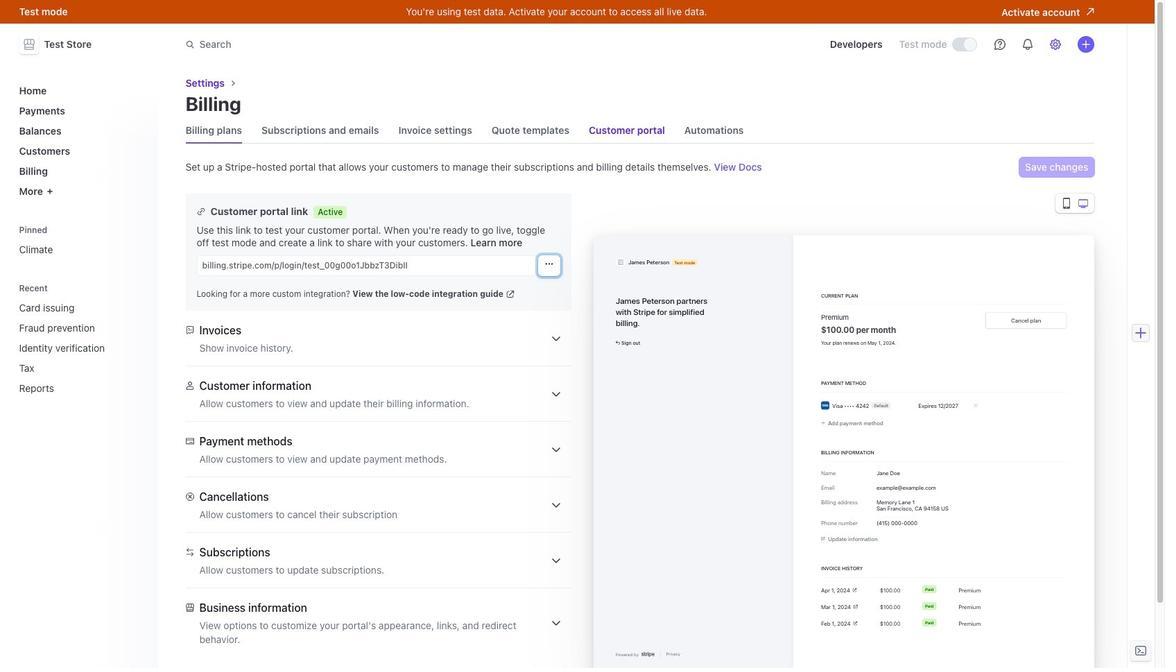 Task type: vqa. For each thing, say whether or not it's contained in the screenshot.
CORE NAVIGATION LINKS element
yes



Task type: describe. For each thing, give the bounding box(es) containing it.
Test mode checkbox
[[953, 38, 977, 51]]

pinned element
[[14, 225, 150, 261]]

2 recent element from the top
[[14, 296, 150, 400]]

Search text field
[[177, 32, 569, 57]]

stripe image
[[641, 652, 655, 657]]

1 recent element from the top
[[14, 283, 150, 400]]



Task type: locate. For each thing, give the bounding box(es) containing it.
settings image
[[1050, 39, 1061, 50]]

svg image
[[545, 260, 553, 268]]

notifications image
[[1022, 39, 1034, 50]]

core navigation links element
[[14, 79, 150, 203]]

recent element
[[14, 283, 150, 400], [14, 296, 150, 400]]

None search field
[[177, 32, 569, 57]]

help image
[[995, 39, 1006, 50]]

tab list
[[186, 118, 1095, 144]]



